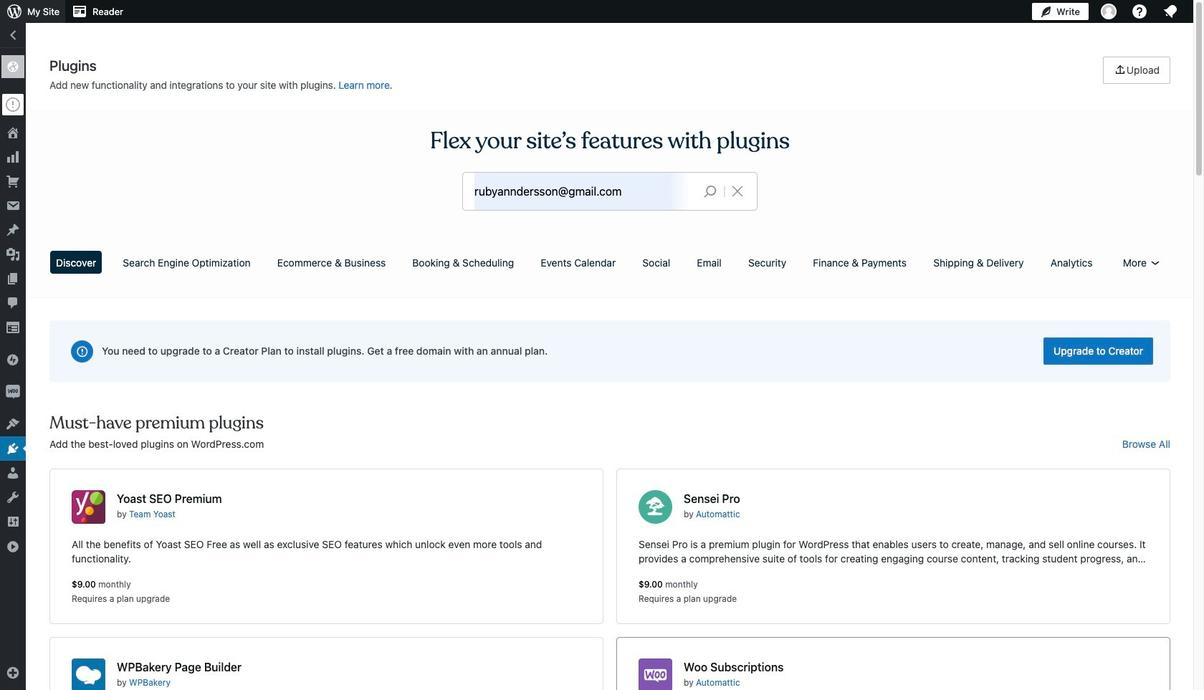 Task type: describe. For each thing, give the bounding box(es) containing it.
2 img image from the top
[[6, 385, 20, 399]]

1 img image from the top
[[6, 353, 20, 367]]

manage your notifications image
[[1163, 3, 1180, 20]]

my profile image
[[1102, 4, 1117, 19]]

open search image
[[693, 181, 729, 202]]



Task type: locate. For each thing, give the bounding box(es) containing it.
img image
[[6, 353, 20, 367], [6, 385, 20, 399]]

close search image
[[720, 183, 756, 200]]

help image
[[1132, 3, 1149, 20]]

0 vertical spatial img image
[[6, 353, 20, 367]]

None search field
[[463, 173, 757, 210]]

plugin icon image
[[72, 491, 105, 524], [639, 491, 673, 524], [72, 659, 105, 691], [639, 659, 673, 691]]

main content
[[44, 57, 1176, 691]]

Search search field
[[475, 173, 693, 210]]

1 vertical spatial img image
[[6, 385, 20, 399]]



Task type: vqa. For each thing, say whether or not it's contained in the screenshot.
top the img
yes



